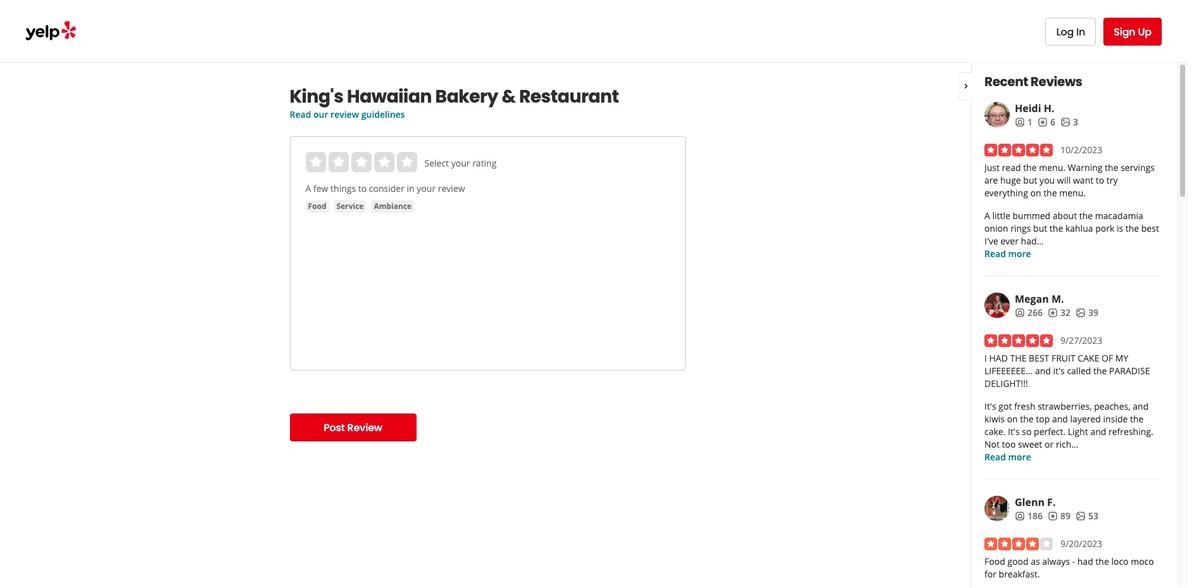 Task type: describe. For each thing, give the bounding box(es) containing it.
log in button
[[1046, 18, 1096, 46]]

kiwis
[[985, 413, 1005, 425]]

186
[[1028, 510, 1043, 522]]

food for food
[[308, 201, 326, 212]]

the right is
[[1126, 222, 1139, 234]]

reviews element for m.
[[1048, 307, 1071, 319]]

16 friends v2 image
[[1015, 511, 1025, 521]]

my
[[1116, 352, 1129, 364]]

megan m.
[[1015, 292, 1064, 306]]

read more for megan m.
[[985, 451, 1031, 463]]

try
[[1107, 174, 1118, 186]]

39
[[1089, 307, 1099, 319]]

cake.
[[985, 426, 1006, 438]]

bakery
[[435, 84, 498, 109]]

review for hawaiian
[[331, 108, 359, 120]]

good
[[1008, 555, 1029, 567]]

log in
[[1057, 24, 1086, 39]]

it's got fresh strawberries, peaches, and kiwis on the top and layered inside the cake. it's so perfect. light and refreshing. not too sweet or rich…
[[985, 400, 1154, 450]]

16 friends v2 image for heidi h.
[[1015, 117, 1025, 127]]

as
[[1031, 555, 1040, 567]]

m.
[[1052, 292, 1064, 306]]

huge
[[1001, 174, 1021, 186]]

onion
[[985, 222, 1009, 234]]

review
[[347, 420, 382, 435]]

5 star rating image for heidi h.
[[985, 144, 1053, 156]]

not
[[985, 438, 1000, 450]]

read for heidi h.
[[985, 248, 1006, 260]]

read for megan m.
[[985, 451, 1006, 463]]

16 review v2 image
[[1048, 308, 1058, 318]]

loco
[[1112, 555, 1129, 567]]

read more button for megan m.
[[985, 451, 1031, 464]]

16 review v2 image for h.
[[1038, 117, 1048, 127]]

in
[[1077, 24, 1086, 39]]

cake
[[1078, 352, 1100, 364]]

light
[[1068, 426, 1088, 438]]

so
[[1022, 426, 1032, 438]]

warning
[[1068, 161, 1103, 174]]

read more button for heidi h.
[[985, 248, 1031, 260]]

read more for heidi h.
[[985, 248, 1031, 260]]

and up the refreshing.
[[1133, 400, 1149, 412]]

and down strawberries,
[[1052, 413, 1068, 425]]

1 horizontal spatial your
[[451, 157, 470, 169]]

16 review v2 image for f.
[[1048, 511, 1058, 521]]

sweet
[[1018, 438, 1043, 450]]

refreshing.
[[1109, 426, 1154, 438]]

you
[[1040, 174, 1055, 186]]

and down layered
[[1091, 426, 1107, 438]]

it's
[[1053, 365, 1065, 377]]

read
[[1002, 161, 1021, 174]]

consider
[[369, 182, 405, 194]]

5 star rating image for megan m.
[[985, 334, 1053, 347]]

few
[[313, 182, 328, 194]]

f.
[[1048, 495, 1056, 509]]

called
[[1067, 365, 1091, 377]]

i had the best fruit cake of my lifeeeeee... and it's called the paradise delight!!!
[[985, 352, 1150, 389]]

0 vertical spatial menu.
[[1039, 161, 1066, 174]]

photo of megan m. image
[[985, 293, 1010, 318]]

had
[[1078, 555, 1094, 567]]

16 photos v2 image for megan m.
[[1076, 308, 1086, 318]]

delight!!!
[[985, 377, 1028, 389]]

sign
[[1114, 24, 1136, 39]]

the down 'about'
[[1050, 222, 1063, 234]]

the
[[1010, 352, 1027, 364]]

megan
[[1015, 292, 1049, 306]]

a for a little bummed about the macadamia onion rings but the kahlua pork is the best i've ever had…
[[985, 210, 990, 222]]

recent reviews
[[985, 73, 1083, 91]]

had
[[990, 352, 1008, 364]]

h.
[[1044, 101, 1055, 115]]

&
[[502, 84, 516, 109]]

and inside "i had the best fruit cake of my lifeeeeee... and it's called the paradise delight!!!"
[[1035, 365, 1051, 377]]

on inside it's got fresh strawberries, peaches, and kiwis on the top and layered inside the cake. it's so perfect. light and refreshing. not too sweet or rich…
[[1007, 413, 1018, 425]]

9/27/2023
[[1061, 334, 1103, 346]]

lifeeeeee...
[[985, 365, 1033, 377]]

photos element for glenn f.
[[1076, 510, 1099, 522]]

1 horizontal spatial it's
[[1008, 426, 1020, 438]]

the right read
[[1023, 161, 1037, 174]]

rich…
[[1056, 438, 1079, 450]]

restaurant
[[519, 84, 619, 109]]

select
[[425, 157, 449, 169]]

glenn
[[1015, 495, 1045, 509]]

inside
[[1104, 413, 1128, 425]]

the inside food good as always - had the loco moco for breakfast.
[[1096, 555, 1109, 567]]

want
[[1073, 174, 1094, 186]]

photo of heidi h. image
[[985, 102, 1010, 127]]

up
[[1138, 24, 1152, 39]]

-
[[1073, 555, 1075, 567]]

friends element for glenn f.
[[1015, 510, 1043, 522]]

fruit
[[1052, 352, 1076, 364]]

9/20/2023
[[1061, 538, 1103, 550]]

review for few
[[438, 182, 465, 194]]

53
[[1089, 510, 1099, 522]]

the up "so"
[[1020, 413, 1034, 425]]

peaches,
[[1094, 400, 1131, 412]]

will
[[1057, 174, 1071, 186]]

the up the try
[[1105, 161, 1119, 174]]

read our review guidelines link
[[290, 108, 405, 120]]

0 vertical spatial it's
[[985, 400, 997, 412]]

4 star rating image
[[985, 538, 1053, 550]]

photos element for heidi h.
[[1061, 116, 1078, 129]]

i
[[985, 352, 987, 364]]

food good as always - had the loco moco for breakfast.
[[985, 555, 1154, 580]]



Task type: locate. For each thing, give the bounding box(es) containing it.
16 photos v2 image
[[1061, 117, 1071, 127], [1076, 308, 1086, 318], [1076, 511, 1086, 521]]

1 vertical spatial read more
[[985, 451, 1031, 463]]

reviews element for f.
[[1048, 510, 1071, 522]]

friends element down the megan
[[1015, 307, 1043, 319]]

your left rating
[[451, 157, 470, 169]]

it's
[[985, 400, 997, 412], [1008, 426, 1020, 438]]

1 vertical spatial read
[[985, 248, 1006, 260]]

food down few
[[308, 201, 326, 212]]

reviews element down f.
[[1048, 510, 1071, 522]]

rating element
[[306, 152, 417, 172]]

heidi
[[1015, 101, 1041, 115]]

photos element containing 39
[[1076, 307, 1099, 319]]

reviews element down m.
[[1048, 307, 1071, 319]]

0 vertical spatial 16 photos v2 image
[[1061, 117, 1071, 127]]

16 photos v2 image left "39"
[[1076, 308, 1086, 318]]

0 horizontal spatial review
[[331, 108, 359, 120]]

post
[[324, 420, 345, 435]]

0 vertical spatial 16 friends v2 image
[[1015, 117, 1025, 127]]

3 friends element from the top
[[1015, 510, 1043, 522]]

friends element containing 266
[[1015, 307, 1043, 319]]

layered
[[1071, 413, 1101, 425]]

1 vertical spatial read more button
[[985, 451, 1031, 464]]

0 horizontal spatial on
[[1007, 413, 1018, 425]]

0 horizontal spatial it's
[[985, 400, 997, 412]]

read more button down the too
[[985, 451, 1031, 464]]

on down got
[[1007, 413, 1018, 425]]

perfect.
[[1034, 426, 1066, 438]]

more for megan m.
[[1008, 451, 1031, 463]]

read left our
[[290, 108, 311, 120]]

1 friends element from the top
[[1015, 116, 1033, 129]]

a left few
[[306, 182, 311, 194]]

for
[[985, 568, 997, 580]]

photos element containing 3
[[1061, 116, 1078, 129]]

1 read more from the top
[[985, 248, 1031, 260]]

sign up
[[1114, 24, 1152, 39]]

friends element containing 1
[[1015, 116, 1033, 129]]

king's hawaiian bakery & restaurant link
[[290, 84, 686, 109]]

service
[[337, 201, 364, 212]]

photos element right 89
[[1076, 510, 1099, 522]]

ever
[[1001, 235, 1019, 247]]

0 vertical spatial your
[[451, 157, 470, 169]]

1 5 star rating image from the top
[[985, 144, 1053, 156]]

2 read more button from the top
[[985, 451, 1031, 464]]

16 review v2 image
[[1038, 117, 1048, 127], [1048, 511, 1058, 521]]

your right in
[[417, 182, 436, 194]]

1 horizontal spatial on
[[1031, 187, 1041, 199]]

and down best
[[1035, 365, 1051, 377]]

reviews element
[[1038, 116, 1056, 129], [1048, 307, 1071, 319], [1048, 510, 1071, 522]]

1 vertical spatial friends element
[[1015, 307, 1043, 319]]

2 vertical spatial photos element
[[1076, 510, 1099, 522]]

16 review v2 image left 6
[[1038, 117, 1048, 127]]

post review
[[324, 420, 382, 435]]

1 horizontal spatial a
[[985, 210, 990, 222]]

menu. down will
[[1060, 187, 1086, 199]]

read more
[[985, 248, 1031, 260], [985, 451, 1031, 463]]

1 vertical spatial it's
[[1008, 426, 1020, 438]]

of
[[1102, 352, 1113, 364]]

got
[[999, 400, 1012, 412]]

rating
[[473, 157, 497, 169]]

2 vertical spatial friends element
[[1015, 510, 1043, 522]]

0 vertical spatial food
[[308, 201, 326, 212]]

friends element containing 186
[[1015, 510, 1043, 522]]

just
[[985, 161, 1000, 174]]

read inside king's hawaiian bakery & restaurant read our review guidelines
[[290, 108, 311, 120]]

log
[[1057, 24, 1074, 39]]

1 vertical spatial more
[[1008, 451, 1031, 463]]

read more down the too
[[985, 451, 1031, 463]]

the up kahlua
[[1080, 210, 1093, 222]]

everything
[[985, 187, 1028, 199]]

photos element right 6
[[1061, 116, 1078, 129]]

too
[[1002, 438, 1016, 450]]

review inside king's hawaiian bakery & restaurant read our review guidelines
[[331, 108, 359, 120]]

more for heidi h.
[[1008, 248, 1031, 260]]

89
[[1061, 510, 1071, 522]]

None radio
[[306, 152, 326, 172], [351, 152, 371, 172], [374, 152, 394, 172], [397, 152, 417, 172], [306, 152, 326, 172], [351, 152, 371, 172], [374, 152, 394, 172], [397, 152, 417, 172]]

top
[[1036, 413, 1050, 425]]

1 16 friends v2 image from the top
[[1015, 117, 1025, 127]]

1 vertical spatial 16 review v2 image
[[1048, 511, 1058, 521]]

0 vertical spatial more
[[1008, 248, 1031, 260]]

None radio
[[328, 152, 349, 172]]

moco
[[1131, 555, 1154, 567]]

0 vertical spatial review
[[331, 108, 359, 120]]

the down of
[[1094, 365, 1107, 377]]

16 friends v2 image left 266
[[1015, 308, 1025, 318]]

friends element down glenn
[[1015, 510, 1043, 522]]

1 vertical spatial but
[[1034, 222, 1048, 234]]

the up the refreshing.
[[1130, 413, 1144, 425]]

0 vertical spatial reviews element
[[1038, 116, 1056, 129]]

but inside the just read the menu. warning the servings are huge but you will want to try everything on the menu.
[[1024, 174, 1038, 186]]

16 friends v2 image
[[1015, 117, 1025, 127], [1015, 308, 1025, 318]]

1
[[1028, 116, 1033, 128]]

paradise
[[1110, 365, 1150, 377]]

close sidebar icon image
[[961, 81, 971, 91], [961, 81, 971, 91]]

best
[[1142, 222, 1159, 234]]

little
[[993, 210, 1011, 222]]

read down i've
[[985, 248, 1006, 260]]

it's up kiwis
[[985, 400, 997, 412]]

5 star rating image up read
[[985, 144, 1053, 156]]

bummed
[[1013, 210, 1051, 222]]

10/2/2023
[[1061, 144, 1103, 156]]

post review button
[[290, 414, 416, 441]]

2 read more from the top
[[985, 451, 1031, 463]]

photos element right 32
[[1076, 307, 1099, 319]]

1 horizontal spatial review
[[438, 182, 465, 194]]

32
[[1061, 307, 1071, 319]]

1 vertical spatial a
[[985, 210, 990, 222]]

a inside the a little bummed about the macadamia onion rings but the kahlua pork is the best i've ever had…
[[985, 210, 990, 222]]

2 5 star rating image from the top
[[985, 334, 1053, 347]]

kahlua
[[1066, 222, 1093, 234]]

read down not
[[985, 451, 1006, 463]]

0 vertical spatial 5 star rating image
[[985, 144, 1053, 156]]

and
[[1035, 365, 1051, 377], [1133, 400, 1149, 412], [1052, 413, 1068, 425], [1091, 426, 1107, 438]]

hawaiian
[[347, 84, 432, 109]]

i've
[[985, 235, 999, 247]]

1 vertical spatial 16 photos v2 image
[[1076, 308, 1086, 318]]

16 friends v2 image left 1
[[1015, 117, 1025, 127]]

a few things to consider in your review
[[306, 182, 465, 194]]

but up had…
[[1034, 222, 1048, 234]]

reviews element containing 32
[[1048, 307, 1071, 319]]

1 vertical spatial your
[[417, 182, 436, 194]]

friends element
[[1015, 116, 1033, 129], [1015, 307, 1043, 319], [1015, 510, 1043, 522]]

read more down 'ever' in the right top of the page
[[985, 248, 1031, 260]]

more down 'ever' in the right top of the page
[[1008, 248, 1031, 260]]

0 horizontal spatial to
[[358, 182, 367, 194]]

to right things
[[358, 182, 367, 194]]

things
[[331, 182, 356, 194]]

to left the try
[[1096, 174, 1105, 186]]

but inside the a little bummed about the macadamia onion rings but the kahlua pork is the best i've ever had…
[[1034, 222, 1048, 234]]

had…
[[1021, 235, 1044, 247]]

but left you
[[1024, 174, 1038, 186]]

friends element for megan m.
[[1015, 307, 1043, 319]]

review right our
[[331, 108, 359, 120]]

read more button
[[985, 248, 1031, 260], [985, 451, 1031, 464]]

food inside food good as always - had the loco moco for breakfast.
[[985, 555, 1005, 567]]

king's hawaiian bakery & restaurant read our review guidelines
[[290, 84, 619, 120]]

on inside the just read the menu. warning the servings are huge but you will want to try everything on the menu.
[[1031, 187, 1041, 199]]

on down you
[[1031, 187, 1041, 199]]

food for food good as always - had the loco moco for breakfast.
[[985, 555, 1005, 567]]

in
[[407, 182, 415, 194]]

16 friends v2 image for megan m.
[[1015, 308, 1025, 318]]

0 vertical spatial friends element
[[1015, 116, 1033, 129]]

0 horizontal spatial your
[[417, 182, 436, 194]]

is
[[1117, 222, 1124, 234]]

5 star rating image
[[985, 144, 1053, 156], [985, 334, 1053, 347]]

guidelines
[[361, 108, 405, 120]]

breakfast.
[[999, 568, 1040, 580]]

menu.
[[1039, 161, 1066, 174], [1060, 187, 1086, 199]]

0 horizontal spatial a
[[306, 182, 311, 194]]

photo of glenn f. image
[[985, 496, 1010, 521]]

16 photos v2 image for glenn f.
[[1076, 511, 1086, 521]]

reviews element for h.
[[1038, 116, 1056, 129]]

1 vertical spatial review
[[438, 182, 465, 194]]

a
[[306, 182, 311, 194], [985, 210, 990, 222]]

2 vertical spatial read
[[985, 451, 1006, 463]]

sign up button
[[1104, 18, 1162, 46]]

friends element for heidi h.
[[1015, 116, 1033, 129]]

1 vertical spatial food
[[985, 555, 1005, 567]]

6
[[1051, 116, 1056, 128]]

photos element
[[1061, 116, 1078, 129], [1076, 307, 1099, 319], [1076, 510, 1099, 522]]

just read the menu. warning the servings are huge but you will want to try everything on the menu.
[[985, 161, 1155, 199]]

0 vertical spatial on
[[1031, 187, 1041, 199]]

0 vertical spatial photos element
[[1061, 116, 1078, 129]]

1 horizontal spatial food
[[985, 555, 1005, 567]]

more
[[1008, 248, 1031, 260], [1008, 451, 1031, 463]]

16 photos v2 image left 3 at the right
[[1061, 117, 1071, 127]]

ambiance
[[374, 201, 412, 212]]

1 vertical spatial menu.
[[1060, 187, 1086, 199]]

0 vertical spatial a
[[306, 182, 311, 194]]

reviews element containing 6
[[1038, 116, 1056, 129]]

servings
[[1121, 161, 1155, 174]]

1 vertical spatial on
[[1007, 413, 1018, 425]]

16 photos v2 image left 53
[[1076, 511, 1086, 521]]

review down select your rating in the top left of the page
[[438, 182, 465, 194]]

2 vertical spatial 16 photos v2 image
[[1076, 511, 1086, 521]]

16 photos v2 image for heidi h.
[[1061, 117, 1071, 127]]

5 star rating image up the
[[985, 334, 1053, 347]]

16 review v2 image left 89
[[1048, 511, 1058, 521]]

but
[[1024, 174, 1038, 186], [1034, 222, 1048, 234]]

recent
[[985, 73, 1028, 91]]

friends element down heidi
[[1015, 116, 1033, 129]]

glenn f.
[[1015, 495, 1056, 509]]

1 vertical spatial 5 star rating image
[[985, 334, 1053, 347]]

1 vertical spatial reviews element
[[1048, 307, 1071, 319]]

more down sweet
[[1008, 451, 1031, 463]]

0 vertical spatial read more button
[[985, 248, 1031, 260]]

the
[[1023, 161, 1037, 174], [1105, 161, 1119, 174], [1044, 187, 1057, 199], [1080, 210, 1093, 222], [1050, 222, 1063, 234], [1126, 222, 1139, 234], [1094, 365, 1107, 377], [1020, 413, 1034, 425], [1130, 413, 1144, 425], [1096, 555, 1109, 567]]

about
[[1053, 210, 1077, 222]]

reviews element containing 89
[[1048, 510, 1071, 522]]

strawberries,
[[1038, 400, 1092, 412]]

1 more from the top
[[1008, 248, 1031, 260]]

reviews element down h.
[[1038, 116, 1056, 129]]

macadamia
[[1095, 210, 1144, 222]]

a for a few things to consider in your review
[[306, 182, 311, 194]]

our
[[313, 108, 328, 120]]

read more button down 'ever' in the right top of the page
[[985, 248, 1031, 260]]

food up for
[[985, 555, 1005, 567]]

0 vertical spatial but
[[1024, 174, 1038, 186]]

heidi h.
[[1015, 101, 1055, 115]]

0 vertical spatial 16 review v2 image
[[1038, 117, 1048, 127]]

the inside "i had the best fruit cake of my lifeeeeee... and it's called the paradise delight!!!"
[[1094, 365, 1107, 377]]

photos element containing 53
[[1076, 510, 1099, 522]]

the right "had"
[[1096, 555, 1109, 567]]

266
[[1028, 307, 1043, 319]]

photos element for megan m.
[[1076, 307, 1099, 319]]

2 friends element from the top
[[1015, 307, 1043, 319]]

1 vertical spatial 16 friends v2 image
[[1015, 308, 1025, 318]]

3
[[1073, 116, 1078, 128]]

fresh
[[1014, 400, 1036, 412]]

a left little
[[985, 210, 990, 222]]

2 more from the top
[[1008, 451, 1031, 463]]

it's left "so"
[[1008, 426, 1020, 438]]

food
[[308, 201, 326, 212], [985, 555, 1005, 567]]

select your rating
[[425, 157, 497, 169]]

read
[[290, 108, 311, 120], [985, 248, 1006, 260], [985, 451, 1006, 463]]

1 read more button from the top
[[985, 248, 1031, 260]]

0 vertical spatial read more
[[985, 248, 1031, 260]]

rings
[[1011, 222, 1031, 234]]

0 horizontal spatial food
[[308, 201, 326, 212]]

1 horizontal spatial to
[[1096, 174, 1105, 186]]

best
[[1029, 352, 1050, 364]]

2 16 friends v2 image from the top
[[1015, 308, 1025, 318]]

menu. up you
[[1039, 161, 1066, 174]]

a little bummed about the macadamia onion rings but the kahlua pork is the best i've ever had…
[[985, 210, 1159, 247]]

1 vertical spatial photos element
[[1076, 307, 1099, 319]]

2 vertical spatial reviews element
[[1048, 510, 1071, 522]]

to inside the just read the menu. warning the servings are huge but you will want to try everything on the menu.
[[1096, 174, 1105, 186]]

the down you
[[1044, 187, 1057, 199]]

0 vertical spatial read
[[290, 108, 311, 120]]



Task type: vqa. For each thing, say whether or not it's contained in the screenshot.
first Friends ELEMENT from the top
yes



